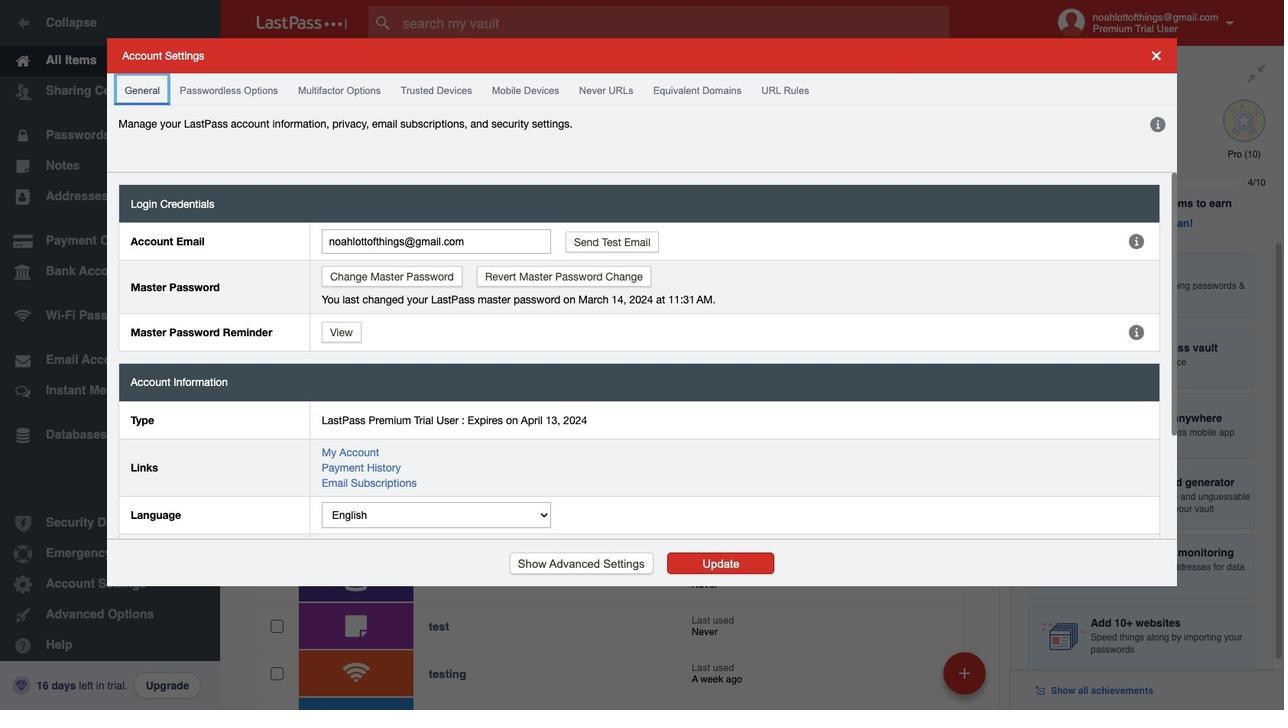 Task type: vqa. For each thing, say whether or not it's contained in the screenshot.
the Vault options navigation
yes



Task type: describe. For each thing, give the bounding box(es) containing it.
new item image
[[960, 668, 971, 679]]

Search search field
[[369, 6, 980, 40]]

main navigation navigation
[[0, 0, 220, 711]]



Task type: locate. For each thing, give the bounding box(es) containing it.
lastpass image
[[257, 16, 347, 30]]

search my vault text field
[[369, 6, 980, 40]]

new item navigation
[[938, 648, 996, 711]]

vault options navigation
[[220, 46, 1011, 92]]



